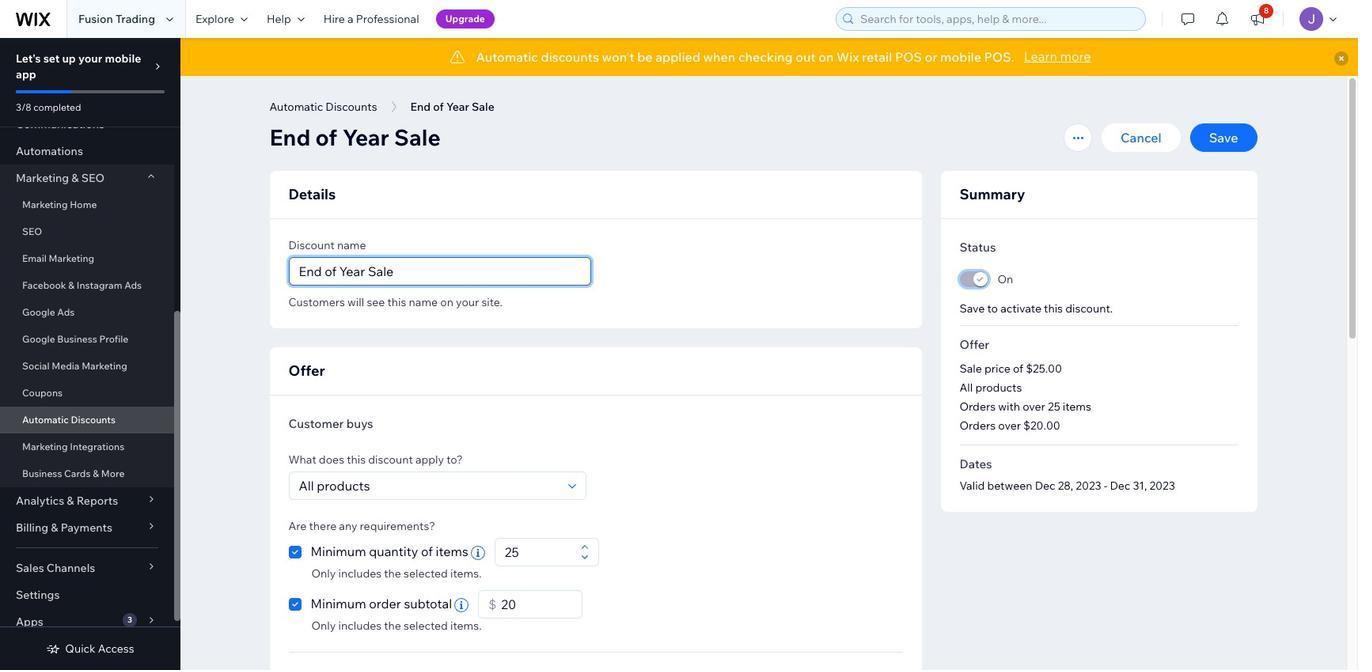 Task type: locate. For each thing, give the bounding box(es) containing it.
offer up price
[[960, 337, 989, 352]]

this for activate
[[1044, 302, 1063, 316]]

0 vertical spatial the
[[384, 567, 401, 581]]

1 horizontal spatial seo
[[81, 171, 105, 185]]

your right up
[[78, 51, 102, 66]]

1 vertical spatial on
[[440, 295, 453, 309]]

google business profile
[[22, 333, 128, 345]]

0 vertical spatial minimum
[[311, 544, 366, 560]]

1 horizontal spatial save
[[1209, 130, 1238, 146]]

seo up email
[[22, 226, 42, 237]]

1 horizontal spatial year
[[446, 100, 469, 114]]

details
[[288, 185, 336, 203]]

e.g., Summer Sale field
[[294, 258, 585, 285]]

offer up customer
[[288, 362, 325, 380]]

1 horizontal spatial your
[[456, 295, 479, 309]]

automatic discounts for automatic discounts link at the left bottom of page
[[22, 414, 116, 426]]

2 horizontal spatial automatic
[[476, 49, 538, 65]]

only for minimum order subtotal
[[311, 619, 336, 633]]

1 only from the top
[[311, 567, 336, 581]]

1 horizontal spatial over
[[1023, 400, 1045, 414]]

0 vertical spatial sale
[[472, 100, 494, 114]]

1 google from the top
[[22, 306, 55, 318]]

1 horizontal spatial sale
[[472, 100, 494, 114]]

the down order
[[384, 619, 401, 633]]

0 vertical spatial items.
[[450, 567, 482, 581]]

dec left 28,
[[1035, 479, 1055, 493]]

0 horizontal spatial seo
[[22, 226, 42, 237]]

this right activate
[[1044, 302, 1063, 316]]

3/8 completed
[[16, 101, 81, 113]]

1 minimum from the top
[[311, 544, 366, 560]]

2023 right 31,
[[1150, 479, 1175, 493]]

& right 'billing'
[[51, 521, 58, 535]]

2023 left -
[[1076, 479, 1101, 493]]

2 includes from the top
[[338, 619, 382, 633]]

0 horizontal spatial over
[[998, 419, 1021, 433]]

0 horizontal spatial 2023
[[1076, 479, 1101, 493]]

includes for order
[[338, 619, 382, 633]]

items. down subtotal
[[450, 619, 482, 633]]

0 text field
[[496, 591, 577, 618]]

1 horizontal spatial end
[[410, 100, 431, 114]]

2 only includes the selected items. from the top
[[311, 619, 482, 633]]

activate
[[1000, 302, 1042, 316]]

quick access button
[[46, 642, 134, 656]]

marketing inside dropdown button
[[16, 171, 69, 185]]

minimum inside 'checkbox'
[[311, 596, 366, 612]]

discounts
[[326, 100, 377, 114], [71, 414, 116, 426]]

only includes the selected items. down order
[[311, 619, 482, 633]]

name down e.g., summer sale field
[[409, 295, 438, 309]]

when
[[703, 49, 735, 65]]

facebook & instagram ads
[[22, 279, 142, 291]]

0 vertical spatial only
[[311, 567, 336, 581]]

2 only from the top
[[311, 619, 336, 633]]

your inside let's set up your mobile app
[[78, 51, 102, 66]]

email
[[22, 252, 47, 264]]

0 vertical spatial includes
[[338, 567, 382, 581]]

0 vertical spatial your
[[78, 51, 102, 66]]

1 selected from the top
[[404, 567, 448, 581]]

marketing up facebook & instagram ads on the top left of page
[[49, 252, 94, 264]]

2 minimum from the top
[[311, 596, 366, 612]]

0 horizontal spatial ads
[[57, 306, 75, 318]]

1 horizontal spatial dec
[[1110, 479, 1130, 493]]

buys
[[346, 416, 373, 431]]

year
[[446, 100, 469, 114], [342, 123, 389, 151]]

year inside end of year sale button
[[446, 100, 469, 114]]

the down quantity
[[384, 567, 401, 581]]

1 2023 from the left
[[1076, 479, 1101, 493]]

1 vertical spatial end of year sale
[[269, 123, 441, 151]]

google for google ads
[[22, 306, 55, 318]]

the for order
[[384, 619, 401, 633]]

Search for tools, apps, help & more... field
[[856, 8, 1140, 30]]

seo link
[[0, 218, 174, 245]]

minimum down the any
[[311, 544, 366, 560]]

3/8
[[16, 101, 31, 113]]

marketing inside 'link'
[[22, 441, 68, 453]]

& right facebook
[[68, 279, 75, 291]]

automatic discounts button
[[262, 95, 385, 119]]

2 selected from the top
[[404, 619, 448, 633]]

0 horizontal spatial offer
[[288, 362, 325, 380]]

1 only includes the selected items. from the top
[[311, 567, 482, 581]]

business inside 'link'
[[22, 468, 62, 480]]

business up social media marketing
[[57, 333, 97, 345]]

0 horizontal spatial mobile
[[105, 51, 141, 66]]

1 orders from the top
[[960, 400, 996, 414]]

1 items. from the top
[[450, 567, 482, 581]]

on
[[819, 49, 834, 65], [440, 295, 453, 309]]

out
[[796, 49, 816, 65]]

0 horizontal spatial items
[[436, 544, 468, 560]]

1 vertical spatial discounts
[[71, 414, 116, 426]]

items. up subtotal
[[450, 567, 482, 581]]

0 vertical spatial automatic
[[476, 49, 538, 65]]

the for quantity
[[384, 567, 401, 581]]

dec right -
[[1110, 479, 1130, 493]]

items up subtotal
[[436, 544, 468, 560]]

sales channels
[[16, 561, 95, 575]]

2 2023 from the left
[[1150, 479, 1175, 493]]

automations link
[[0, 138, 174, 165]]

0 vertical spatial only includes the selected items.
[[311, 567, 482, 581]]

sidebar element
[[0, 0, 180, 670]]

0 text field
[[500, 539, 576, 566]]

includes up minimum order subtotal 'checkbox'
[[338, 567, 382, 581]]

2 the from the top
[[384, 619, 401, 633]]

1 vertical spatial selected
[[404, 619, 448, 633]]

2 vertical spatial sale
[[960, 362, 982, 376]]

2 dec from the left
[[1110, 479, 1130, 493]]

seo down automations link
[[81, 171, 105, 185]]

1 vertical spatial save
[[960, 302, 985, 316]]

automations
[[16, 144, 83, 158]]

ads up the google business profile
[[57, 306, 75, 318]]

hire a professional
[[324, 12, 419, 26]]

only for minimum quantity of items
[[311, 567, 336, 581]]

1 vertical spatial google
[[22, 333, 55, 345]]

there
[[309, 519, 337, 533]]

automatic discounts inside sidebar element
[[22, 414, 116, 426]]

selected up subtotal
[[404, 567, 448, 581]]

items right 25
[[1063, 400, 1091, 414]]

social media marketing link
[[0, 353, 174, 380]]

3
[[127, 615, 132, 625]]

1 horizontal spatial on
[[819, 49, 834, 65]]

end
[[410, 100, 431, 114], [269, 123, 311, 151]]

0 vertical spatial offer
[[960, 337, 989, 352]]

discounts inside button
[[326, 100, 377, 114]]

over
[[1023, 400, 1045, 414], [998, 419, 1021, 433]]

a
[[347, 12, 354, 26]]

alert
[[180, 38, 1358, 76]]

mobile right or
[[940, 49, 981, 65]]

ads right instagram
[[124, 279, 142, 291]]

save button
[[1190, 123, 1257, 152]]

end inside button
[[410, 100, 431, 114]]

automatic inside sidebar element
[[22, 414, 69, 426]]

includes down minimum order subtotal on the left
[[338, 619, 382, 633]]

1 vertical spatial the
[[384, 619, 401, 633]]

0 horizontal spatial discounts
[[71, 414, 116, 426]]

won't
[[602, 49, 634, 65]]

1 vertical spatial items.
[[450, 619, 482, 633]]

discounts for automatic discounts link at the left bottom of page
[[71, 414, 116, 426]]

items.
[[450, 567, 482, 581], [450, 619, 482, 633]]

discounts inside sidebar element
[[71, 414, 116, 426]]

marketing integrations
[[22, 441, 124, 453]]

automatic discounts
[[269, 100, 377, 114], [22, 414, 116, 426]]

dec
[[1035, 479, 1055, 493], [1110, 479, 1130, 493]]

marketing home
[[22, 199, 97, 211]]

email marketing link
[[0, 245, 174, 272]]

0 vertical spatial items
[[1063, 400, 1091, 414]]

0 vertical spatial ads
[[124, 279, 142, 291]]

mobile down fusion trading
[[105, 51, 141, 66]]

selected down subtotal
[[404, 619, 448, 633]]

1 horizontal spatial 2023
[[1150, 479, 1175, 493]]

1 vertical spatial orders
[[960, 419, 996, 433]]

1 vertical spatial includes
[[338, 619, 382, 633]]

0 horizontal spatial end
[[269, 123, 311, 151]]

marketing down marketing & seo at the top of page
[[22, 199, 68, 211]]

help
[[267, 12, 291, 26]]

google up social
[[22, 333, 55, 345]]

selected
[[404, 567, 448, 581], [404, 619, 448, 633]]

offer for sale price of $25.00
[[960, 337, 989, 352]]

wix
[[837, 49, 859, 65]]

0 vertical spatial orders
[[960, 400, 996, 414]]

summary
[[960, 185, 1025, 203]]

applied
[[655, 49, 700, 65]]

end of year sale
[[410, 100, 494, 114], [269, 123, 441, 151]]

over left 25
[[1023, 400, 1045, 414]]

1 vertical spatial only includes the selected items.
[[311, 619, 482, 633]]

automatic inside button
[[269, 100, 323, 114]]

marketing down profile
[[82, 360, 127, 372]]

learn
[[1024, 48, 1057, 64]]

1 vertical spatial end
[[269, 123, 311, 151]]

only
[[311, 567, 336, 581], [311, 619, 336, 633]]

0 vertical spatial end of year sale
[[410, 100, 494, 114]]

analytics & reports
[[16, 494, 118, 508]]

& inside popup button
[[67, 494, 74, 508]]

& left reports
[[67, 494, 74, 508]]

& for instagram
[[68, 279, 75, 291]]

minimum for minimum quantity of items
[[311, 544, 366, 560]]

or
[[925, 49, 937, 65]]

billing & payments button
[[0, 514, 174, 541]]

1 horizontal spatial mobile
[[940, 49, 981, 65]]

learn more link
[[1024, 47, 1091, 66]]

only down minimum order subtotal on the left
[[311, 619, 336, 633]]

marketing up business cards & more
[[22, 441, 68, 453]]

-
[[1104, 479, 1107, 493]]

automatic for automatic discounts link at the left bottom of page
[[22, 414, 69, 426]]

1 vertical spatial sale
[[394, 123, 441, 151]]

0 vertical spatial end
[[410, 100, 431, 114]]

apps
[[16, 615, 43, 629]]

1 horizontal spatial offer
[[960, 337, 989, 352]]

1 includes from the top
[[338, 567, 382, 581]]

25
[[1048, 400, 1060, 414]]

1 vertical spatial offer
[[288, 362, 325, 380]]

access
[[98, 642, 134, 656]]

save inside button
[[1209, 130, 1238, 146]]

& left the more at the left bottom of page
[[93, 468, 99, 480]]

1 horizontal spatial name
[[409, 295, 438, 309]]

0 horizontal spatial automatic
[[22, 414, 69, 426]]

1 horizontal spatial items
[[1063, 400, 1091, 414]]

selected for of
[[404, 567, 448, 581]]

this right see
[[387, 295, 406, 309]]

minimum inside checkbox
[[311, 544, 366, 560]]

& inside dropdown button
[[71, 171, 79, 185]]

site.
[[482, 295, 503, 309]]

1 horizontal spatial automatic discounts
[[269, 100, 377, 114]]

with
[[998, 400, 1020, 414]]

0 horizontal spatial name
[[337, 238, 366, 252]]

only down there
[[311, 567, 336, 581]]

0 vertical spatial on
[[819, 49, 834, 65]]

marketing for home
[[22, 199, 68, 211]]

automatic discounts inside button
[[269, 100, 377, 114]]

0 horizontal spatial year
[[342, 123, 389, 151]]

price
[[985, 362, 1011, 376]]

sale inside sale price of $25.00 all products orders with over 25 items orders over $20.00
[[960, 362, 982, 376]]

items inside sale price of $25.00 all products orders with over 25 items orders over $20.00
[[1063, 400, 1091, 414]]

1 horizontal spatial this
[[387, 295, 406, 309]]

save to activate this discount.
[[960, 302, 1113, 316]]

2 vertical spatial automatic
[[22, 414, 69, 426]]

name right discount
[[337, 238, 366, 252]]

google down facebook
[[22, 306, 55, 318]]

0 vertical spatial google
[[22, 306, 55, 318]]

professional
[[356, 12, 419, 26]]

sale price of $25.00 all products orders with over 25 items orders over $20.00
[[960, 362, 1091, 433]]

facebook
[[22, 279, 66, 291]]

0 vertical spatial save
[[1209, 130, 1238, 146]]

customers will see this name on your site.
[[288, 295, 503, 309]]

of inside button
[[433, 100, 444, 114]]

this
[[387, 295, 406, 309], [1044, 302, 1063, 316], [347, 453, 366, 467]]

&
[[71, 171, 79, 185], [68, 279, 75, 291], [93, 468, 99, 480], [67, 494, 74, 508], [51, 521, 58, 535]]

1 the from the top
[[384, 567, 401, 581]]

1 horizontal spatial discounts
[[326, 100, 377, 114]]

on
[[998, 272, 1013, 287]]

of
[[433, 100, 444, 114], [315, 123, 337, 151], [1013, 362, 1023, 376], [421, 544, 433, 560]]

communications button
[[0, 111, 174, 138]]

on right out
[[819, 49, 834, 65]]

of inside checkbox
[[421, 544, 433, 560]]

1 vertical spatial minimum
[[311, 596, 366, 612]]

$
[[488, 597, 496, 613]]

orders up the dates
[[960, 419, 996, 433]]

items inside checkbox
[[436, 544, 468, 560]]

minimum left order
[[311, 596, 366, 612]]

over down with
[[998, 419, 1021, 433]]

let's set up your mobile app
[[16, 51, 141, 82]]

profile
[[99, 333, 128, 345]]

fusion trading
[[78, 12, 155, 26]]

0 vertical spatial automatic discounts
[[269, 100, 377, 114]]

the
[[384, 567, 401, 581], [384, 619, 401, 633]]

mobile
[[940, 49, 981, 65], [105, 51, 141, 66]]

of inside sale price of $25.00 all products orders with over 25 items orders over $20.00
[[1013, 362, 1023, 376]]

0 horizontal spatial save
[[960, 302, 985, 316]]

2 horizontal spatial sale
[[960, 362, 982, 376]]

communications
[[16, 117, 105, 131]]

seo
[[81, 171, 105, 185], [22, 226, 42, 237]]

0 horizontal spatial dec
[[1035, 479, 1055, 493]]

on down e.g., summer sale field
[[440, 295, 453, 309]]

orders down all
[[960, 400, 996, 414]]

products
[[975, 381, 1022, 395]]

1 vertical spatial ads
[[57, 306, 75, 318]]

media
[[52, 360, 80, 372]]

only includes the selected items. for quantity
[[311, 567, 482, 581]]

& up home at top left
[[71, 171, 79, 185]]

coupons
[[22, 387, 63, 399]]

0 horizontal spatial automatic discounts
[[22, 414, 116, 426]]

0 vertical spatial selected
[[404, 567, 448, 581]]

only includes the selected items. down quantity
[[311, 567, 482, 581]]

save for save
[[1209, 130, 1238, 146]]

0 vertical spatial year
[[446, 100, 469, 114]]

2 items. from the top
[[450, 619, 482, 633]]

1 vertical spatial business
[[22, 468, 62, 480]]

marketing down automations
[[16, 171, 69, 185]]

items. for minimum quantity of items
[[450, 567, 482, 581]]

0 horizontal spatial your
[[78, 51, 102, 66]]

1 vertical spatial only
[[311, 619, 336, 633]]

learn more
[[1024, 48, 1091, 64]]

1 vertical spatial items
[[436, 544, 468, 560]]

1 horizontal spatial automatic
[[269, 100, 323, 114]]

subtotal
[[404, 596, 452, 612]]

google
[[22, 306, 55, 318], [22, 333, 55, 345]]

Minimum quantity of items checkbox
[[288, 538, 487, 567]]

& inside dropdown button
[[51, 521, 58, 535]]

selected for subtotal
[[404, 619, 448, 633]]

2 horizontal spatial this
[[1044, 302, 1063, 316]]

& for seo
[[71, 171, 79, 185]]

discount name
[[288, 238, 366, 252]]

this right does
[[347, 453, 366, 467]]

1 vertical spatial automatic
[[269, 100, 323, 114]]

fusion
[[78, 12, 113, 26]]

marketing inside "link"
[[22, 199, 68, 211]]

2 google from the top
[[22, 333, 55, 345]]

1 vertical spatial year
[[342, 123, 389, 151]]

business up the analytics
[[22, 468, 62, 480]]

your left site.
[[456, 295, 479, 309]]

0 vertical spatial seo
[[81, 171, 105, 185]]

1 vertical spatial automatic discounts
[[22, 414, 116, 426]]

save for save to activate this discount.
[[960, 302, 985, 316]]

0 vertical spatial discounts
[[326, 100, 377, 114]]



Task type: describe. For each thing, give the bounding box(es) containing it.
28,
[[1058, 479, 1073, 493]]

instagram
[[77, 279, 122, 291]]

1 vertical spatial seo
[[22, 226, 42, 237]]

to
[[987, 302, 998, 316]]

automatic inside alert
[[476, 49, 538, 65]]

explore
[[195, 12, 234, 26]]

marketing for &
[[16, 171, 69, 185]]

completed
[[33, 101, 81, 113]]

requirements?
[[360, 519, 435, 533]]

automatic for automatic discounts button
[[269, 100, 323, 114]]

includes for quantity
[[338, 567, 382, 581]]

automatic discounts for automatic discounts button
[[269, 100, 377, 114]]

see
[[367, 295, 385, 309]]

minimum for minimum order subtotal
[[311, 596, 366, 612]]

2 orders from the top
[[960, 419, 996, 433]]

automatic discounts link
[[0, 407, 174, 434]]

0 vertical spatial business
[[57, 333, 97, 345]]

up
[[62, 51, 76, 66]]

marketing & seo button
[[0, 165, 174, 192]]

& for payments
[[51, 521, 58, 535]]

integrations
[[70, 441, 124, 453]]

$25.00
[[1026, 362, 1062, 376]]

retail
[[862, 49, 892, 65]]

order
[[369, 596, 401, 612]]

1 horizontal spatial ads
[[124, 279, 142, 291]]

marketing integrations link
[[0, 434, 174, 461]]

discount
[[288, 238, 335, 252]]

social
[[22, 360, 50, 372]]

discount.
[[1065, 302, 1113, 316]]

sales
[[16, 561, 44, 575]]

google for google business profile
[[22, 333, 55, 345]]

offer for customer buys
[[288, 362, 325, 380]]

customers
[[288, 295, 345, 309]]

to?
[[447, 453, 463, 467]]

what
[[288, 453, 316, 467]]

coupons link
[[0, 380, 174, 407]]

mobile inside let's set up your mobile app
[[105, 51, 141, 66]]

email marketing
[[22, 252, 94, 264]]

does
[[319, 453, 344, 467]]

set
[[43, 51, 60, 66]]

1 dec from the left
[[1035, 479, 1055, 493]]

0 horizontal spatial on
[[440, 295, 453, 309]]

dates
[[960, 457, 992, 472]]

items. for minimum order subtotal
[[450, 619, 482, 633]]

1 vertical spatial your
[[456, 295, 479, 309]]

8 button
[[1240, 0, 1275, 38]]

let's
[[16, 51, 41, 66]]

0 horizontal spatial sale
[[394, 123, 441, 151]]

hire a professional link
[[314, 0, 429, 38]]

sales channels button
[[0, 555, 174, 582]]

customer buys
[[288, 416, 373, 431]]

quick access
[[65, 642, 134, 656]]

status
[[960, 240, 996, 255]]

seo inside dropdown button
[[81, 171, 105, 185]]

checking
[[738, 49, 793, 65]]

1 vertical spatial name
[[409, 295, 438, 309]]

0 horizontal spatial this
[[347, 453, 366, 467]]

sale inside button
[[472, 100, 494, 114]]

1 vertical spatial over
[[998, 419, 1021, 433]]

end of year sale button
[[402, 95, 502, 119]]

billing
[[16, 521, 48, 535]]

cancel
[[1121, 130, 1162, 146]]

this for see
[[387, 295, 406, 309]]

more
[[101, 468, 125, 480]]

marketing & seo
[[16, 171, 105, 185]]

settings link
[[0, 582, 174, 609]]

google ads
[[22, 306, 75, 318]]

0 vertical spatial over
[[1023, 400, 1045, 414]]

discounts
[[541, 49, 599, 65]]

are there any requirements?
[[288, 519, 435, 533]]

trading
[[116, 12, 155, 26]]

discounts for automatic discounts button
[[326, 100, 377, 114]]

Minimum order subtotal checkbox
[[288, 590, 471, 619]]

alert containing learn more
[[180, 38, 1358, 76]]

only includes the selected items. for order
[[311, 619, 482, 633]]

be
[[637, 49, 653, 65]]

business cards & more
[[22, 468, 125, 480]]

dates valid between dec 28, 2023 - dec 31, 2023
[[960, 457, 1175, 493]]

apply
[[415, 453, 444, 467]]

between
[[987, 479, 1032, 493]]

$20.00
[[1023, 419, 1060, 433]]

quantity
[[369, 544, 418, 560]]

& inside 'link'
[[93, 468, 99, 480]]

analytics & reports button
[[0, 488, 174, 514]]

hire
[[324, 12, 345, 26]]

pos.
[[984, 49, 1014, 65]]

0 vertical spatial name
[[337, 238, 366, 252]]

end of year sale inside end of year sale button
[[410, 100, 494, 114]]

channels
[[47, 561, 95, 575]]

analytics
[[16, 494, 64, 508]]

what does this discount apply to?
[[288, 453, 463, 467]]

marketing for integrations
[[22, 441, 68, 453]]

customer
[[288, 416, 344, 431]]

home
[[70, 199, 97, 211]]

settings
[[16, 588, 60, 602]]

Select field
[[294, 472, 563, 499]]

31,
[[1133, 479, 1147, 493]]

& for reports
[[67, 494, 74, 508]]

discount
[[368, 453, 413, 467]]

marketing home link
[[0, 192, 174, 218]]



Task type: vqa. For each thing, say whether or not it's contained in the screenshot.
'Media & Content'
no



